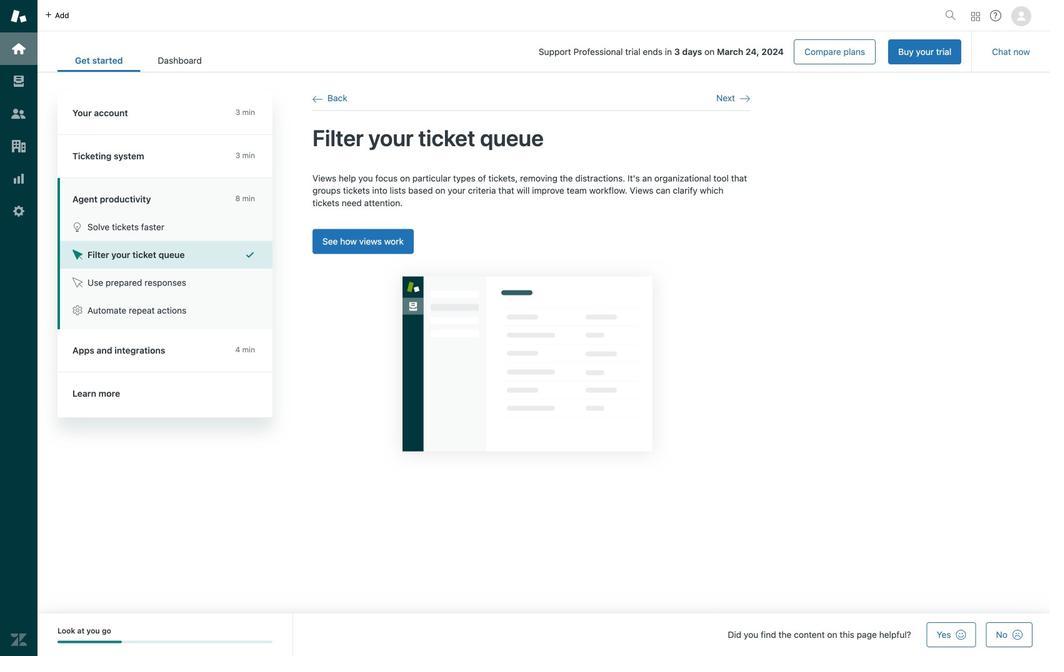 Task type: describe. For each thing, give the bounding box(es) containing it.
get started image
[[11, 41, 27, 57]]

March 24, 2024 text field
[[717, 47, 784, 57]]

reporting image
[[11, 171, 27, 187]]

organizations image
[[11, 138, 27, 154]]

main element
[[0, 0, 38, 656]]

get help image
[[990, 10, 1002, 21]]

zendesk support image
[[11, 8, 27, 24]]



Task type: locate. For each thing, give the bounding box(es) containing it.
progress bar
[[58, 641, 273, 644]]

indicates location of where to select views. image
[[383, 257, 672, 471]]

tab
[[140, 49, 219, 72]]

zendesk products image
[[972, 12, 980, 21]]

tab list
[[58, 49, 219, 72]]

views image
[[11, 73, 27, 89]]

customers image
[[11, 106, 27, 122]]

zendesk image
[[11, 632, 27, 648]]

heading
[[58, 92, 273, 135]]

admin image
[[11, 203, 27, 219]]



Task type: vqa. For each thing, say whether or not it's contained in the screenshot.
row
no



